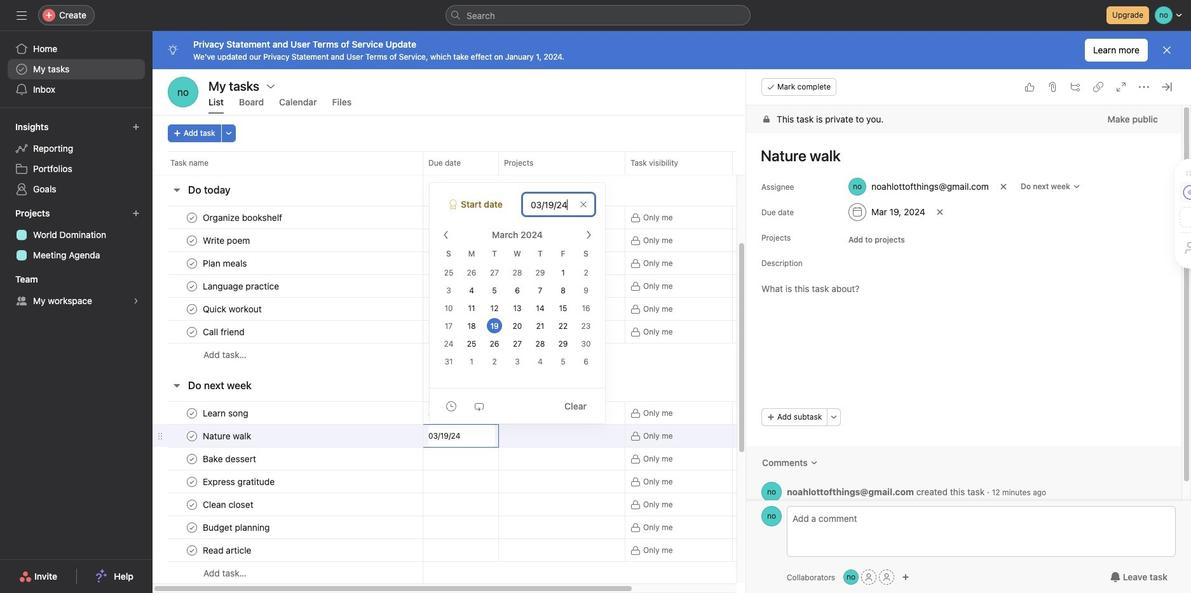 Task type: vqa. For each thing, say whether or not it's contained in the screenshot.
Rules for Drafting icon
no



Task type: locate. For each thing, give the bounding box(es) containing it.
mark complete image inside bake dessert cell
[[184, 452, 200, 467]]

call friend cell
[[153, 320, 423, 344]]

task name text field inside quick workout cell
[[200, 303, 266, 316]]

attachments: add a file to this task, nature walk image
[[1048, 82, 1058, 92]]

1 task name text field from the top
[[200, 257, 251, 270]]

task name text field inside learn song cell
[[200, 407, 252, 420]]

task name text field inside read article cell
[[200, 544, 255, 557]]

mark complete checkbox inside write poem cell
[[184, 233, 200, 248]]

collapse task list for this section image
[[172, 185, 182, 195]]

mark complete image for mark complete option inside read article cell
[[184, 543, 200, 558]]

copy task link image
[[1093, 82, 1103, 92]]

4 mark complete image from the top
[[184, 406, 200, 421]]

set to repeat image
[[474, 401, 484, 412]]

1 mark complete checkbox from the top
[[184, 210, 200, 225]]

task name text field inside language practice cell
[[200, 280, 283, 293]]

Mark complete checkbox
[[184, 210, 200, 225], [184, 302, 200, 317], [184, 452, 200, 467], [184, 474, 200, 490], [184, 497, 200, 513], [184, 520, 200, 536], [184, 543, 200, 558]]

3 row from the top
[[153, 229, 861, 252]]

new insights image
[[132, 123, 140, 131]]

mark complete checkbox for budget planning cell
[[184, 520, 200, 536]]

Task name text field
[[200, 211, 286, 224], [200, 234, 254, 247], [200, 280, 283, 293], [200, 430, 255, 443], [200, 544, 255, 557]]

task name text field inside write poem cell
[[200, 234, 254, 247]]

7 mark complete image from the top
[[184, 543, 200, 558]]

11 row from the top
[[153, 447, 861, 471]]

mark complete image inside write poem cell
[[184, 233, 200, 248]]

mark complete image inside language practice cell
[[184, 279, 200, 294]]

mark complete checkbox inside quick workout cell
[[184, 302, 200, 317]]

learn song cell
[[153, 402, 423, 425]]

add time image
[[446, 401, 456, 412]]

mark complete image
[[184, 233, 200, 248], [184, 256, 200, 271], [184, 302, 200, 317], [184, 452, 200, 467], [184, 474, 200, 490], [184, 497, 200, 513], [184, 543, 200, 558]]

nature walk cell
[[153, 425, 423, 448]]

3 mark complete image from the top
[[184, 302, 200, 317]]

mark complete checkbox inside language practice cell
[[184, 279, 200, 294]]

comments image
[[810, 460, 818, 467]]

5 mark complete image from the top
[[184, 474, 200, 490]]

mark complete checkbox inside call friend cell
[[184, 324, 200, 340]]

open user profile image
[[761, 507, 782, 527]]

task name text field for mark complete checkbox within the write poem cell
[[200, 234, 254, 247]]

row
[[153, 151, 861, 175], [153, 206, 861, 229], [153, 229, 861, 252], [153, 252, 861, 275], [153, 275, 861, 298], [153, 297, 861, 321], [153, 320, 861, 344], [153, 343, 861, 367], [153, 402, 861, 425], [153, 425, 861, 448], [153, 447, 861, 471], [153, 470, 861, 494], [153, 493, 861, 517], [153, 516, 861, 540], [153, 539, 861, 563], [153, 562, 861, 585]]

projects element
[[0, 202, 153, 268]]

3 mark complete image from the top
[[184, 324, 200, 340]]

mark complete checkbox for 14th row from the bottom
[[184, 233, 200, 248]]

2 mark complete image from the top
[[184, 256, 200, 271]]

mark complete image for mark complete checkbox within language practice cell
[[184, 279, 200, 294]]

banner
[[153, 31, 1191, 69]]

mark complete image for mark complete checkbox inside the call friend cell
[[184, 324, 200, 340]]

Task name text field
[[200, 257, 251, 270], [200, 303, 266, 316], [200, 326, 248, 338], [200, 407, 252, 420], [200, 453, 260, 466], [200, 476, 279, 488], [200, 499, 257, 511], [200, 522, 274, 534]]

linked projects for budget planning cell
[[498, 516, 625, 540]]

mark complete image inside nature walk cell
[[184, 429, 200, 444]]

5 mark complete checkbox from the top
[[184, 497, 200, 513]]

add or remove collaborators image
[[844, 570, 859, 585]]

5 task name text field from the top
[[200, 544, 255, 557]]

clear due date image down task name text box
[[936, 208, 944, 216]]

2 mark complete image from the top
[[184, 279, 200, 294]]

task name text field for mark complete checkbox within language practice cell
[[200, 280, 283, 293]]

4 mark complete checkbox from the top
[[184, 324, 200, 340]]

mark complete checkbox inside clean closet cell
[[184, 497, 200, 513]]

2 mark complete checkbox from the top
[[184, 302, 200, 317]]

mark complete checkbox inside organize bookshelf cell
[[184, 210, 200, 225]]

1 mark complete checkbox from the top
[[184, 233, 200, 248]]

header do today tree grid
[[153, 206, 861, 367]]

mark complete checkbox inside plan meals cell
[[184, 256, 200, 271]]

mark complete checkbox inside learn song cell
[[184, 406, 200, 421]]

mark complete checkbox for fifth row
[[184, 279, 200, 294]]

read article cell
[[153, 539, 423, 563]]

mark complete checkbox inside express gratitude cell
[[184, 474, 200, 490]]

12 row from the top
[[153, 470, 861, 494]]

task name text field inside call friend cell
[[200, 326, 248, 338]]

view profile settings image
[[168, 77, 198, 107]]

mark complete image inside learn song cell
[[184, 406, 200, 421]]

more options image
[[830, 414, 838, 421]]

6 mark complete image from the top
[[184, 497, 200, 513]]

Task Name text field
[[753, 141, 1166, 170]]

4 mark complete checkbox from the top
[[184, 474, 200, 490]]

task name text field inside plan meals cell
[[200, 257, 251, 270]]

linked projects for read article cell
[[498, 539, 625, 563]]

task name text field for 11th row from the bottom
[[200, 303, 266, 316]]

mark complete checkbox inside nature walk cell
[[184, 429, 200, 444]]

mark complete checkbox for clean closet cell
[[184, 497, 200, 513]]

1 task name text field from the top
[[200, 211, 286, 224]]

task name text field for 5th row from the bottom
[[200, 476, 279, 488]]

express gratitude cell
[[153, 470, 423, 494]]

mark complete checkbox for 10th row from the bottom of the page
[[184, 324, 200, 340]]

5 task name text field from the top
[[200, 453, 260, 466]]

column header
[[168, 151, 427, 175]]

task name text field inside clean closet cell
[[200, 499, 257, 511]]

3 task name text field from the top
[[200, 280, 283, 293]]

mark complete checkbox inside read article cell
[[184, 543, 200, 558]]

1 mark complete image from the top
[[184, 210, 200, 225]]

linked projects for express gratitude cell
[[498, 470, 625, 494]]

dismiss image
[[1162, 45, 1172, 55]]

4 task name text field from the top
[[200, 430, 255, 443]]

4 mark complete image from the top
[[184, 452, 200, 467]]

mark complete checkbox for read article cell
[[184, 543, 200, 558]]

mark complete checkbox inside bake dessert cell
[[184, 452, 200, 467]]

mark complete checkbox for express gratitude cell
[[184, 474, 200, 490]]

clear due date image up next month icon
[[580, 201, 587, 208]]

task name text field for 6th row from the bottom
[[200, 453, 260, 466]]

mark complete image inside clean closet cell
[[184, 497, 200, 513]]

4 task name text field from the top
[[200, 407, 252, 420]]

5 mark complete checkbox from the top
[[184, 406, 200, 421]]

2 task name text field from the top
[[200, 234, 254, 247]]

2 mark complete checkbox from the top
[[184, 256, 200, 271]]

task name text field inside organize bookshelf cell
[[200, 211, 286, 224]]

3 mark complete checkbox from the top
[[184, 452, 200, 467]]

1 mark complete image from the top
[[184, 233, 200, 248]]

bake dessert cell
[[153, 447, 423, 471]]

mark complete image inside organize bookshelf cell
[[184, 210, 200, 225]]

main content
[[746, 106, 1182, 519]]

none text field inside row
[[428, 425, 495, 447]]

7 mark complete checkbox from the top
[[184, 543, 200, 558]]

6 mark complete image from the top
[[184, 520, 200, 536]]

mark complete image
[[184, 210, 200, 225], [184, 279, 200, 294], [184, 324, 200, 340], [184, 406, 200, 421], [184, 429, 200, 444], [184, 520, 200, 536]]

more actions image
[[225, 130, 232, 137]]

None text field
[[428, 425, 495, 447]]

2 task name text field from the top
[[200, 303, 266, 316]]

mark complete image inside call friend cell
[[184, 324, 200, 340]]

Mark complete checkbox
[[184, 233, 200, 248], [184, 256, 200, 271], [184, 279, 200, 294], [184, 324, 200, 340], [184, 406, 200, 421], [184, 429, 200, 444]]

3 task name text field from the top
[[200, 326, 248, 338]]

task name text field inside express gratitude cell
[[200, 476, 279, 488]]

main content inside nature walk dialog
[[746, 106, 1182, 519]]

hide sidebar image
[[17, 10, 27, 20]]

mark complete checkbox for eighth row from the bottom
[[184, 406, 200, 421]]

6 mark complete checkbox from the top
[[184, 520, 200, 536]]

8 task name text field from the top
[[200, 522, 274, 534]]

mark complete image inside budget planning cell
[[184, 520, 200, 536]]

clear due date image
[[580, 201, 587, 208], [936, 208, 944, 216]]

task name text field inside budget planning cell
[[200, 522, 274, 534]]

5 mark complete image from the top
[[184, 429, 200, 444]]

mark complete image inside read article cell
[[184, 543, 200, 558]]

mark complete image inside express gratitude cell
[[184, 474, 200, 490]]

mark complete checkbox inside budget planning cell
[[184, 520, 200, 536]]

0 likes. click to like this task image
[[1025, 82, 1035, 92]]

Search tasks, projects, and more text field
[[446, 5, 751, 25]]

task name text field for mark complete option inside read article cell
[[200, 544, 255, 557]]

7 task name text field from the top
[[200, 499, 257, 511]]

mark complete checkbox for tenth row
[[184, 429, 200, 444]]

mark complete image inside plan meals cell
[[184, 256, 200, 271]]

6 task name text field from the top
[[200, 476, 279, 488]]

task name text field inside nature walk cell
[[200, 430, 255, 443]]

3 mark complete checkbox from the top
[[184, 279, 200, 294]]

6 mark complete checkbox from the top
[[184, 429, 200, 444]]

task name text field inside bake dessert cell
[[200, 453, 260, 466]]

2 row from the top
[[153, 206, 861, 229]]

4 row from the top
[[153, 252, 861, 275]]

mark complete image inside quick workout cell
[[184, 302, 200, 317]]



Task type: describe. For each thing, give the bounding box(es) containing it.
mark complete image for mark complete option in the bake dessert cell
[[184, 452, 200, 467]]

task name text field for 10th row from the bottom of the page
[[200, 326, 248, 338]]

9 row from the top
[[153, 402, 861, 425]]

5 row from the top
[[153, 275, 861, 298]]

language practice cell
[[153, 275, 423, 298]]

full screen image
[[1116, 82, 1126, 92]]

task name text field for 4th row from the bottom
[[200, 499, 257, 511]]

mark complete image for mark complete option inside the budget planning cell
[[184, 520, 200, 536]]

mark complete checkbox for quick workout cell
[[184, 302, 200, 317]]

previous month image
[[441, 230, 451, 240]]

add or remove collaborators image
[[902, 574, 910, 582]]

header do next week tree grid
[[153, 402, 861, 585]]

global element
[[0, 31, 153, 107]]

insights element
[[0, 116, 153, 202]]

mark complete image for mark complete option within express gratitude cell
[[184, 474, 200, 490]]

quick workout cell
[[153, 297, 423, 321]]

remove assignee image
[[1000, 183, 1007, 191]]

new project or portfolio image
[[132, 210, 140, 217]]

Due date text field
[[522, 193, 595, 216]]

8 row from the top
[[153, 343, 861, 367]]

7 row from the top
[[153, 320, 861, 344]]

task name text field for mark complete option within the organize bookshelf cell
[[200, 211, 286, 224]]

mark complete checkbox for bake dessert cell
[[184, 452, 200, 467]]

13 row from the top
[[153, 493, 861, 517]]

clean closet cell
[[153, 493, 423, 517]]

nature walk dialog
[[746, 69, 1191, 594]]

15 row from the top
[[153, 539, 861, 563]]

add subtask image
[[1070, 82, 1081, 92]]

6 row from the top
[[153, 297, 861, 321]]

task name text field for 4th row from the top of the page
[[200, 257, 251, 270]]

organize bookshelf cell
[[153, 206, 423, 229]]

1 horizontal spatial clear due date image
[[936, 208, 944, 216]]

teams element
[[0, 268, 153, 314]]

show options image
[[266, 81, 276, 91]]

write poem cell
[[153, 229, 423, 252]]

linked projects for clean closet cell
[[498, 493, 625, 517]]

16 row from the top
[[153, 562, 861, 585]]

mark complete image for mark complete option inside clean closet cell
[[184, 497, 200, 513]]

mark complete image for mark complete checkbox inside learn song cell
[[184, 406, 200, 421]]

mark complete image for mark complete checkbox in plan meals cell
[[184, 256, 200, 271]]

10 row from the top
[[153, 425, 861, 448]]

task name text field for eighth row from the bottom
[[200, 407, 252, 420]]

budget planning cell
[[153, 516, 423, 540]]

task name text field for 14th row from the top
[[200, 522, 274, 534]]

next month image
[[584, 230, 594, 240]]

mark complete image for mark complete option within the organize bookshelf cell
[[184, 210, 200, 225]]

mark complete image for mark complete checkbox within the write poem cell
[[184, 233, 200, 248]]

mark complete image for mark complete option in the quick workout cell
[[184, 302, 200, 317]]

mark complete checkbox for 4th row from the top of the page
[[184, 256, 200, 271]]

mark complete checkbox for organize bookshelf cell
[[184, 210, 200, 225]]

more actions for this task image
[[1139, 82, 1149, 92]]

0 horizontal spatial clear due date image
[[580, 201, 587, 208]]

close details image
[[1162, 82, 1172, 92]]

1 row from the top
[[153, 151, 861, 175]]

mark complete image for mark complete checkbox within the nature walk cell
[[184, 429, 200, 444]]

see details, my workspace image
[[132, 297, 140, 305]]

header recently assigned tree grid
[[153, 79, 861, 171]]

14 row from the top
[[153, 516, 861, 540]]

open user profile image
[[761, 482, 782, 503]]

task name text field for mark complete checkbox within the nature walk cell
[[200, 430, 255, 443]]

collapse task list for this section image
[[172, 381, 182, 391]]

plan meals cell
[[153, 252, 423, 275]]



